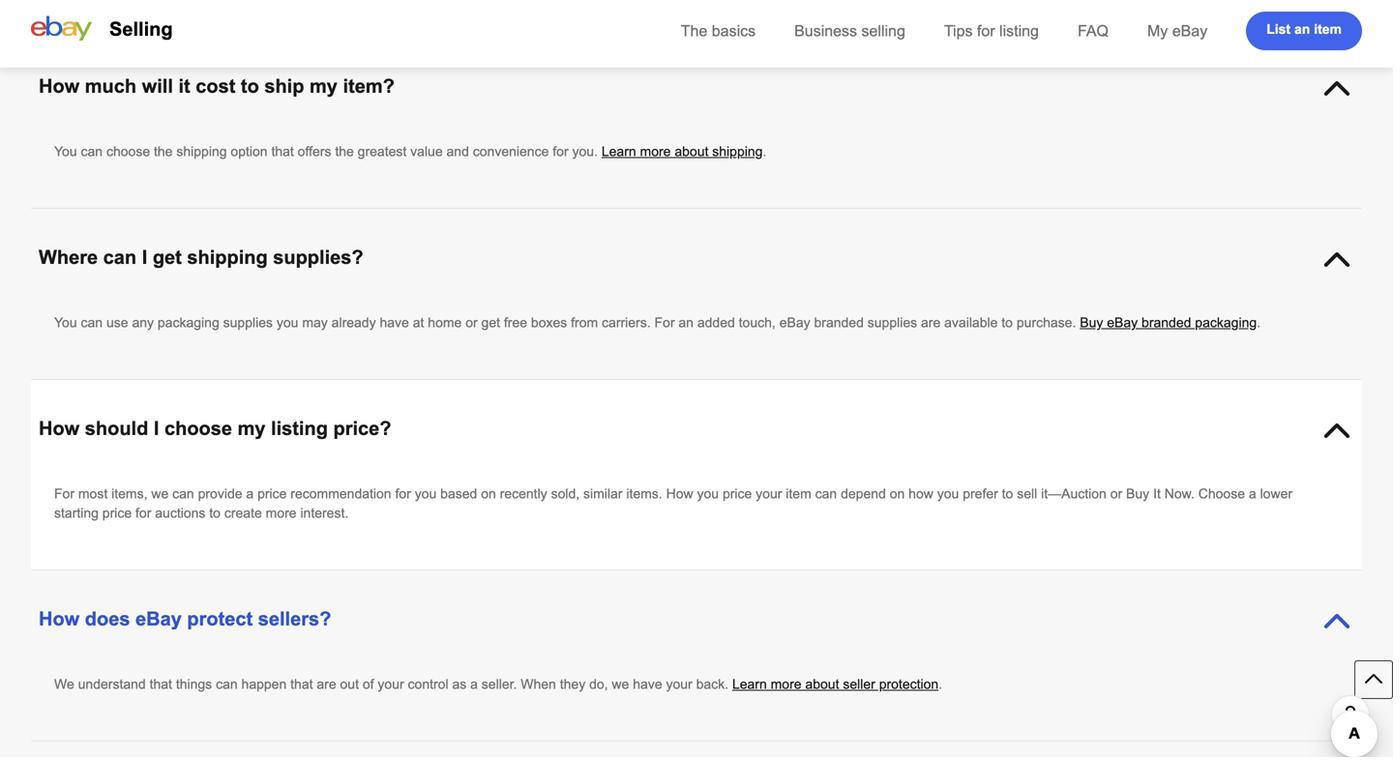 Task type: describe. For each thing, give the bounding box(es) containing it.
2 the from the left
[[335, 144, 354, 159]]

you left the based
[[415, 487, 437, 502]]

1 supplies from the left
[[223, 315, 273, 330]]

faq link
[[1078, 22, 1109, 40]]

things
[[176, 677, 212, 692]]

my
[[1147, 22, 1168, 40]]

where can i get shipping supplies?
[[39, 247, 363, 268]]

cost
[[196, 75, 235, 97]]

you can choose the shipping option that offers the greatest value and convenience for you. learn more about shipping .
[[54, 144, 767, 159]]

that left things
[[150, 677, 172, 692]]

shipping for option
[[176, 144, 227, 159]]

2 packaging from the left
[[1195, 315, 1257, 330]]

item?
[[343, 75, 395, 97]]

1 horizontal spatial item
[[1314, 22, 1342, 37]]

tips
[[944, 22, 973, 40]]

list an item link
[[1246, 12, 1362, 50]]

most
[[78, 487, 108, 502]]

0 vertical spatial an
[[1295, 22, 1310, 37]]

buy ebay branded packaging link
[[1080, 315, 1257, 330]]

0 vertical spatial buy
[[1080, 315, 1103, 330]]

how much will it cost to ship my item?
[[39, 75, 395, 97]]

do,
[[589, 677, 608, 692]]

1 horizontal spatial have
[[633, 677, 662, 692]]

tips for listing
[[944, 22, 1039, 40]]

items.
[[626, 487, 662, 502]]

for most items, we can provide a price recommendation for you based on recently sold, similar items. how you price your item can depend on how you prefer to sell it—auction or buy it now. choose a lower starting price for auctions to create more interest.
[[54, 487, 1293, 521]]

1 horizontal spatial my
[[310, 75, 338, 97]]

ship
[[264, 75, 304, 97]]

sell
[[1017, 487, 1037, 502]]

sellers?
[[258, 609, 331, 630]]

protect
[[187, 609, 253, 630]]

now.
[[1165, 487, 1195, 502]]

you can use any packaging supplies you may already have at home or get free boxes from carriers. for an added touch, ebay branded supplies are available to purchase. buy ebay branded packaging .
[[54, 315, 1261, 330]]

and
[[447, 144, 469, 159]]

it
[[178, 75, 190, 97]]

0 vertical spatial .
[[763, 144, 767, 159]]

your for similar
[[756, 487, 782, 502]]

1 vertical spatial get
[[481, 315, 500, 330]]

my ebay
[[1147, 22, 1208, 40]]

greatest
[[358, 144, 407, 159]]

0 horizontal spatial my
[[238, 418, 266, 439]]

1 horizontal spatial .
[[939, 677, 942, 692]]

boxes
[[531, 315, 567, 330]]

ebay right my
[[1172, 22, 1208, 40]]

my ebay link
[[1147, 22, 1208, 40]]

2 on from the left
[[890, 487, 905, 502]]

0 horizontal spatial price
[[102, 506, 132, 521]]

help, opens dialogs image
[[1341, 705, 1360, 724]]

it—auction
[[1041, 487, 1107, 502]]

value
[[410, 144, 443, 159]]

to down provide
[[209, 506, 221, 521]]

how should i choose my listing price?
[[39, 418, 391, 439]]

control
[[408, 677, 449, 692]]

1 vertical spatial learn
[[732, 677, 767, 692]]

recommendation
[[291, 487, 391, 502]]

it
[[1153, 487, 1161, 502]]

faq
[[1078, 22, 1109, 40]]

1 vertical spatial an
[[679, 315, 694, 330]]

how
[[909, 487, 934, 502]]

similar
[[583, 487, 623, 502]]

use
[[106, 315, 128, 330]]

convenience
[[473, 144, 549, 159]]

sold,
[[551, 487, 580, 502]]

depend
[[841, 487, 886, 502]]

protection
[[879, 677, 939, 692]]

when
[[521, 677, 556, 692]]

ebay right the touch,
[[780, 315, 810, 330]]

learn more about shipping link
[[602, 144, 763, 159]]

should
[[85, 418, 148, 439]]

how does ebay protect sellers?
[[39, 609, 331, 630]]

0 horizontal spatial your
[[378, 677, 404, 692]]

for down 'items,'
[[135, 506, 151, 521]]

the basics link
[[681, 22, 756, 40]]

we
[[54, 677, 74, 692]]

buy inside for most items, we can provide a price recommendation for you based on recently sold, similar items. how you price your item can depend on how you prefer to sell it—auction or buy it now. choose a lower starting price for auctions to create more interest.
[[1126, 487, 1150, 502]]

your for when
[[666, 677, 692, 692]]

free
[[504, 315, 527, 330]]

business
[[794, 22, 857, 40]]

prefer
[[963, 487, 998, 502]]

the
[[681, 22, 708, 40]]

for left you.
[[553, 144, 569, 159]]

lower
[[1260, 487, 1293, 502]]

home
[[428, 315, 462, 330]]

supplies?
[[273, 247, 363, 268]]

i for get
[[142, 247, 147, 268]]

2 supplies from the left
[[868, 315, 917, 330]]

0 horizontal spatial learn
[[602, 144, 636, 159]]

1 horizontal spatial price
[[257, 487, 287, 502]]

purchase.
[[1017, 315, 1076, 330]]

2 horizontal spatial .
[[1257, 315, 1261, 330]]

recently
[[500, 487, 547, 502]]

selling
[[109, 18, 173, 40]]

price?
[[333, 418, 391, 439]]

auctions
[[155, 506, 206, 521]]

0 vertical spatial get
[[153, 247, 182, 268]]

create
[[224, 506, 262, 521]]

available
[[944, 315, 998, 330]]

already
[[332, 315, 376, 330]]

based
[[440, 487, 477, 502]]

they
[[560, 677, 586, 692]]



Task type: locate. For each thing, give the bounding box(es) containing it.
to left ship
[[241, 75, 259, 97]]

you for how
[[54, 144, 77, 159]]

1 vertical spatial for
[[54, 487, 74, 502]]

will
[[142, 75, 173, 97]]

the basics
[[681, 22, 756, 40]]

option
[[231, 144, 268, 159]]

are
[[921, 315, 941, 330], [317, 677, 336, 692]]

2 vertical spatial .
[[939, 677, 942, 692]]

packaging
[[158, 315, 219, 330], [1195, 315, 1257, 330]]

interest.
[[300, 506, 349, 521]]

0 horizontal spatial item
[[786, 487, 812, 502]]

more right you.
[[640, 144, 671, 159]]

item left the depend in the right bottom of the page
[[786, 487, 812, 502]]

price right 'items.'
[[723, 487, 752, 502]]

price up create in the bottom of the page
[[257, 487, 287, 502]]

1 vertical spatial more
[[266, 506, 297, 521]]

price down 'items,'
[[102, 506, 132, 521]]

can left the depend in the right bottom of the page
[[815, 487, 837, 502]]

a left lower
[[1249, 487, 1256, 502]]

on right the based
[[481, 487, 496, 502]]

a
[[246, 487, 254, 502], [1249, 487, 1256, 502], [470, 677, 478, 692]]

2 horizontal spatial price
[[723, 487, 752, 502]]

choose
[[1199, 487, 1245, 502]]

0 vertical spatial we
[[151, 487, 169, 502]]

your right of
[[378, 677, 404, 692]]

shipping
[[176, 144, 227, 159], [712, 144, 763, 159], [187, 247, 268, 268]]

have
[[380, 315, 409, 330], [633, 677, 662, 692]]

2 you from the top
[[54, 315, 77, 330]]

you
[[54, 144, 77, 159], [54, 315, 77, 330]]

starting
[[54, 506, 99, 521]]

that left offers at the top of the page
[[271, 144, 294, 159]]

buy
[[1080, 315, 1103, 330], [1126, 487, 1150, 502]]

0 horizontal spatial on
[[481, 487, 496, 502]]

get up any
[[153, 247, 182, 268]]

0 vertical spatial for
[[655, 315, 675, 330]]

1 horizontal spatial about
[[805, 677, 839, 692]]

1 horizontal spatial an
[[1295, 22, 1310, 37]]

1 horizontal spatial for
[[655, 315, 675, 330]]

1 packaging from the left
[[158, 315, 219, 330]]

a up create in the bottom of the page
[[246, 487, 254, 502]]

1 horizontal spatial we
[[612, 677, 629, 692]]

much
[[85, 75, 137, 97]]

1 vertical spatial are
[[317, 677, 336, 692]]

you.
[[572, 144, 598, 159]]

supplies
[[223, 315, 273, 330], [868, 315, 917, 330]]

or
[[466, 315, 478, 330], [1110, 487, 1122, 502]]

buy left it
[[1126, 487, 1150, 502]]

items,
[[111, 487, 148, 502]]

i right the should
[[154, 418, 159, 439]]

a right as
[[470, 677, 478, 692]]

0 horizontal spatial supplies
[[223, 315, 273, 330]]

0 horizontal spatial are
[[317, 677, 336, 692]]

are left 'available'
[[921, 315, 941, 330]]

can down much
[[81, 144, 103, 159]]

0 vertical spatial i
[[142, 247, 147, 268]]

for right carriers.
[[655, 315, 675, 330]]

how right 'items.'
[[666, 487, 693, 502]]

item right the list
[[1314, 22, 1342, 37]]

for up the starting
[[54, 487, 74, 502]]

1 horizontal spatial choose
[[164, 418, 232, 439]]

have left at
[[380, 315, 409, 330]]

1 the from the left
[[154, 144, 173, 159]]

your inside for most items, we can provide a price recommendation for you based on recently sold, similar items. how you price your item can depend on how you prefer to sell it—auction or buy it now. choose a lower starting price for auctions to create more interest.
[[756, 487, 782, 502]]

2 branded from the left
[[1142, 315, 1191, 330]]

that for protect
[[290, 677, 313, 692]]

0 horizontal spatial or
[[466, 315, 478, 330]]

for right tips
[[977, 22, 995, 40]]

my up provide
[[238, 418, 266, 439]]

may
[[302, 315, 328, 330]]

more left seller
[[771, 677, 802, 692]]

0 horizontal spatial choose
[[106, 144, 150, 159]]

1 vertical spatial item
[[786, 487, 812, 502]]

item
[[1314, 22, 1342, 37], [786, 487, 812, 502]]

0 horizontal spatial the
[[154, 144, 173, 159]]

1 horizontal spatial get
[[481, 315, 500, 330]]

more
[[640, 144, 671, 159], [266, 506, 297, 521], [771, 677, 802, 692]]

can left 'use' at the top left of the page
[[81, 315, 103, 330]]

my right ship
[[310, 75, 338, 97]]

0 horizontal spatial about
[[675, 144, 709, 159]]

0 vertical spatial item
[[1314, 22, 1342, 37]]

ebay right does at the bottom of the page
[[135, 609, 182, 630]]

1 horizontal spatial on
[[890, 487, 905, 502]]

back.
[[696, 677, 729, 692]]

1 vertical spatial buy
[[1126, 487, 1150, 502]]

selling
[[862, 22, 905, 40]]

how left the should
[[39, 418, 80, 439]]

0 horizontal spatial have
[[380, 315, 409, 330]]

1 vertical spatial you
[[54, 315, 77, 330]]

0 horizontal spatial for
[[54, 487, 74, 502]]

learn right "back."
[[732, 677, 767, 692]]

1 horizontal spatial buy
[[1126, 487, 1150, 502]]

happen
[[241, 677, 287, 692]]

0 vertical spatial you
[[54, 144, 77, 159]]

we inside for most items, we can provide a price recommendation for you based on recently sold, similar items. how you price your item can depend on how you prefer to sell it—auction or buy it now. choose a lower starting price for auctions to create more interest.
[[151, 487, 169, 502]]

that
[[271, 144, 294, 159], [150, 677, 172, 692], [290, 677, 313, 692]]

choose up provide
[[164, 418, 232, 439]]

learn more about seller protection link
[[732, 677, 939, 692]]

on left how
[[890, 487, 905, 502]]

that right happen
[[290, 677, 313, 692]]

does
[[85, 609, 130, 630]]

0 horizontal spatial an
[[679, 315, 694, 330]]

ebay
[[1172, 22, 1208, 40], [780, 315, 810, 330], [1107, 315, 1138, 330], [135, 609, 182, 630]]

understand
[[78, 677, 146, 692]]

you left may in the left top of the page
[[277, 315, 298, 330]]

2 horizontal spatial a
[[1249, 487, 1256, 502]]

listing right tips
[[999, 22, 1039, 40]]

0 vertical spatial about
[[675, 144, 709, 159]]

choose
[[106, 144, 150, 159], [164, 418, 232, 439]]

the right offers at the top of the page
[[335, 144, 354, 159]]

for
[[977, 22, 995, 40], [553, 144, 569, 159], [395, 487, 411, 502], [135, 506, 151, 521]]

can right where
[[103, 247, 137, 268]]

1 vertical spatial listing
[[271, 418, 328, 439]]

can right things
[[216, 677, 238, 692]]

1 branded from the left
[[814, 315, 864, 330]]

how for how much will it cost to ship my item?
[[39, 75, 80, 97]]

basics
[[712, 22, 756, 40]]

from
[[571, 315, 598, 330]]

0 vertical spatial listing
[[999, 22, 1039, 40]]

get
[[153, 247, 182, 268], [481, 315, 500, 330]]

buy right purchase.
[[1080, 315, 1103, 330]]

are left out
[[317, 677, 336, 692]]

0 horizontal spatial more
[[266, 506, 297, 521]]

how for how should i choose my listing price?
[[39, 418, 80, 439]]

can up auctions
[[172, 487, 194, 502]]

1 horizontal spatial are
[[921, 315, 941, 330]]

1 you from the top
[[54, 144, 77, 159]]

0 vertical spatial learn
[[602, 144, 636, 159]]

to right 'available'
[[1002, 315, 1013, 330]]

list an item
[[1267, 22, 1342, 37]]

how
[[39, 75, 80, 97], [39, 418, 80, 439], [666, 487, 693, 502], [39, 609, 80, 630]]

listing left the price?
[[271, 418, 328, 439]]

business selling link
[[794, 22, 905, 40]]

1 horizontal spatial packaging
[[1195, 315, 1257, 330]]

0 horizontal spatial branded
[[814, 315, 864, 330]]

1 horizontal spatial supplies
[[868, 315, 917, 330]]

get left free
[[481, 315, 500, 330]]

0 horizontal spatial buy
[[1080, 315, 1103, 330]]

0 horizontal spatial listing
[[271, 418, 328, 439]]

your left "back."
[[666, 677, 692, 692]]

carriers.
[[602, 315, 651, 330]]

1 horizontal spatial or
[[1110, 487, 1122, 502]]

learn
[[602, 144, 636, 159], [732, 677, 767, 692]]

1 vertical spatial or
[[1110, 487, 1122, 502]]

1 horizontal spatial i
[[154, 418, 159, 439]]

how left much
[[39, 75, 80, 97]]

0 horizontal spatial .
[[763, 144, 767, 159]]

touch,
[[739, 315, 776, 330]]

business selling
[[794, 22, 905, 40]]

to
[[241, 75, 259, 97], [1002, 315, 1013, 330], [1002, 487, 1013, 502], [209, 506, 221, 521]]

2 horizontal spatial more
[[771, 677, 802, 692]]

0 horizontal spatial we
[[151, 487, 169, 502]]

for left the based
[[395, 487, 411, 502]]

more inside for most items, we can provide a price recommendation for you based on recently sold, similar items. how you price your item can depend on how you prefer to sell it—auction or buy it now. choose a lower starting price for auctions to create more interest.
[[266, 506, 297, 521]]

listing
[[999, 22, 1039, 40], [271, 418, 328, 439]]

for inside for most items, we can provide a price recommendation for you based on recently sold, similar items. how you price your item can depend on how you prefer to sell it—auction or buy it now. choose a lower starting price for auctions to create more interest.
[[54, 487, 74, 502]]

supplies left may in the left top of the page
[[223, 315, 273, 330]]

i
[[142, 247, 147, 268], [154, 418, 159, 439]]

0 vertical spatial my
[[310, 75, 338, 97]]

or right home
[[466, 315, 478, 330]]

0 horizontal spatial a
[[246, 487, 254, 502]]

out
[[340, 677, 359, 692]]

0 vertical spatial more
[[640, 144, 671, 159]]

of
[[363, 677, 374, 692]]

my
[[310, 75, 338, 97], [238, 418, 266, 439]]

1 horizontal spatial listing
[[999, 22, 1039, 40]]

2 horizontal spatial your
[[756, 487, 782, 502]]

1 vertical spatial choose
[[164, 418, 232, 439]]

where
[[39, 247, 98, 268]]

how inside for most items, we can provide a price recommendation for you based on recently sold, similar items. how you price your item can depend on how you prefer to sell it—auction or buy it now. choose a lower starting price for auctions to create more interest.
[[666, 487, 693, 502]]

1 vertical spatial about
[[805, 677, 839, 692]]

added
[[697, 315, 735, 330]]

1 horizontal spatial learn
[[732, 677, 767, 692]]

that for it
[[271, 144, 294, 159]]

1 horizontal spatial your
[[666, 677, 692, 692]]

you for where
[[54, 315, 77, 330]]

we understand that things can happen that are out of your control as a seller. when they do, we have your back. learn more about seller protection .
[[54, 677, 942, 692]]

provide
[[198, 487, 242, 502]]

supplies left 'available'
[[868, 315, 917, 330]]

your
[[756, 487, 782, 502], [378, 677, 404, 692], [666, 677, 692, 692]]

for
[[655, 315, 675, 330], [54, 487, 74, 502]]

offers
[[298, 144, 331, 159]]

1 vertical spatial .
[[1257, 315, 1261, 330]]

0 horizontal spatial packaging
[[158, 315, 219, 330]]

1 horizontal spatial more
[[640, 144, 671, 159]]

seller
[[843, 677, 875, 692]]

choose down much
[[106, 144, 150, 159]]

seller.
[[482, 677, 517, 692]]

1 vertical spatial my
[[238, 418, 266, 439]]

or inside for most items, we can provide a price recommendation for you based on recently sold, similar items. how you price your item can depend on how you prefer to sell it—auction or buy it now. choose a lower starting price for auctions to create more interest.
[[1110, 487, 1122, 502]]

an left added
[[679, 315, 694, 330]]

to left sell
[[1002, 487, 1013, 502]]

we right do,
[[612, 677, 629, 692]]

1 horizontal spatial a
[[470, 677, 478, 692]]

tips for listing link
[[944, 22, 1039, 40]]

as
[[452, 677, 467, 692]]

on
[[481, 487, 496, 502], [890, 487, 905, 502]]

2 vertical spatial more
[[771, 677, 802, 692]]

i for choose
[[154, 418, 159, 439]]

any
[[132, 315, 154, 330]]

you right 'items.'
[[697, 487, 719, 502]]

ebay right purchase.
[[1107, 315, 1138, 330]]

0 vertical spatial or
[[466, 315, 478, 330]]

1 vertical spatial i
[[154, 418, 159, 439]]

shipping for supplies?
[[187, 247, 268, 268]]

1 horizontal spatial branded
[[1142, 315, 1191, 330]]

we up auctions
[[151, 487, 169, 502]]

0 horizontal spatial get
[[153, 247, 182, 268]]

0 vertical spatial choose
[[106, 144, 150, 159]]

i up any
[[142, 247, 147, 268]]

more right create in the bottom of the page
[[266, 506, 297, 521]]

your left the depend in the right bottom of the page
[[756, 487, 782, 502]]

0 vertical spatial are
[[921, 315, 941, 330]]

list
[[1267, 22, 1291, 37]]

learn right you.
[[602, 144, 636, 159]]

how left does at the bottom of the page
[[39, 609, 80, 630]]

1 vertical spatial we
[[612, 677, 629, 692]]

item inside for most items, we can provide a price recommendation for you based on recently sold, similar items. how you price your item can depend on how you prefer to sell it—auction or buy it now. choose a lower starting price for auctions to create more interest.
[[786, 487, 812, 502]]

have right do,
[[633, 677, 662, 692]]

0 horizontal spatial i
[[142, 247, 147, 268]]

1 horizontal spatial the
[[335, 144, 354, 159]]

or left it
[[1110, 487, 1122, 502]]

1 on from the left
[[481, 487, 496, 502]]

0 vertical spatial have
[[380, 315, 409, 330]]

at
[[413, 315, 424, 330]]

about
[[675, 144, 709, 159], [805, 677, 839, 692]]

the down will on the left top
[[154, 144, 173, 159]]

you right how
[[937, 487, 959, 502]]

1 vertical spatial have
[[633, 677, 662, 692]]

an right the list
[[1295, 22, 1310, 37]]

how for how does ebay protect sellers?
[[39, 609, 80, 630]]



Task type: vqa. For each thing, say whether or not it's contained in the screenshot.
control
yes



